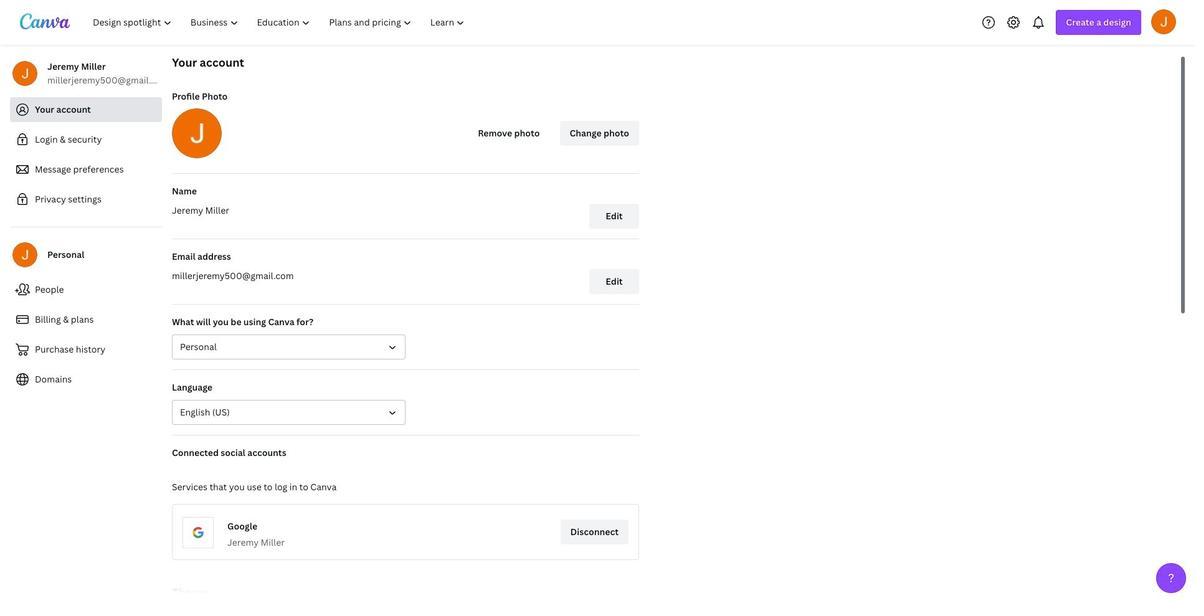 Task type: vqa. For each thing, say whether or not it's contained in the screenshot.
Brand
no



Task type: locate. For each thing, give the bounding box(es) containing it.
jeremy miller image
[[1152, 9, 1177, 34]]

Language: English (US) button
[[172, 400, 406, 425]]

top level navigation element
[[85, 10, 476, 35]]

None button
[[172, 335, 406, 360]]



